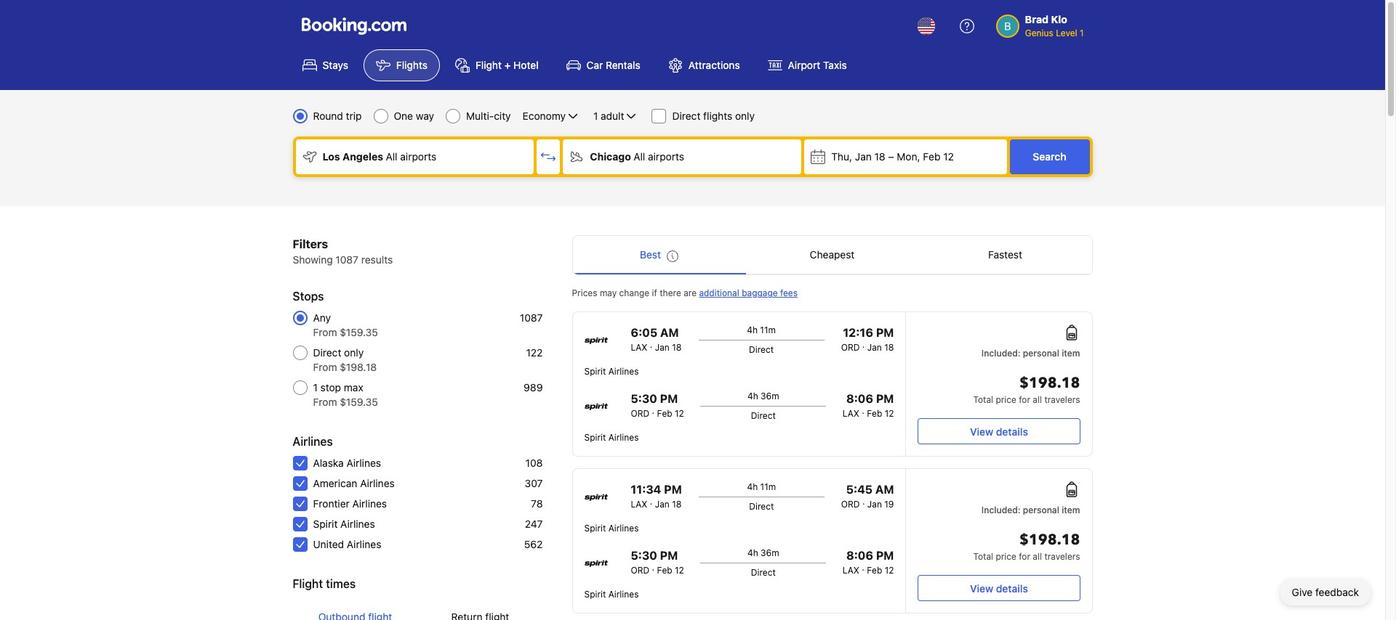 Task type: describe. For each thing, give the bounding box(es) containing it.
for for am
[[1019, 552, 1030, 563]]

city
[[494, 110, 511, 122]]

. inside '12:16 pm ord . jan 18'
[[862, 340, 865, 350]]

attractions link
[[656, 49, 752, 81]]

american
[[313, 478, 357, 490]]

6:05
[[631, 326, 657, 340]]

1 all from the left
[[386, 151, 397, 163]]

round
[[313, 110, 343, 122]]

direct only from $198.18
[[313, 347, 377, 374]]

1 for 1 stop max from $159.35
[[313, 382, 318, 394]]

2 airports from the left
[[648, 151, 684, 163]]

4h 11m for 6:05 am
[[747, 325, 776, 336]]

view details button for 5:45 am
[[918, 576, 1080, 602]]

5:45 am ord . jan 19
[[841, 484, 894, 510]]

car
[[586, 59, 603, 71]]

personal for pm
[[1023, 348, 1059, 359]]

feedback
[[1315, 587, 1359, 599]]

car rentals link
[[554, 49, 653, 81]]

lax inside the 11:34 pm lax . jan 18
[[631, 500, 647, 510]]

pm down 19
[[876, 550, 894, 563]]

there
[[660, 288, 681, 299]]

78
[[531, 498, 543, 510]]

thu,
[[831, 151, 852, 163]]

frontier
[[313, 498, 350, 510]]

view details for am
[[970, 583, 1028, 595]]

baggage
[[742, 288, 778, 299]]

thu, jan 18 – mon, feb 12 button
[[804, 140, 1007, 175]]

travelers for pm
[[1044, 395, 1080, 406]]

flight for flight times
[[293, 578, 323, 591]]

alaska airlines
[[313, 457, 381, 470]]

flight + hotel link
[[443, 49, 551, 81]]

taxis
[[823, 59, 847, 71]]

1 vertical spatial tab list
[[293, 599, 543, 621]]

los angeles all airports
[[322, 151, 437, 163]]

1 for 1 adult
[[593, 110, 598, 122]]

1 adult button
[[592, 108, 640, 125]]

flights link
[[363, 49, 440, 81]]

1087 inside "filters showing 1087 results"
[[335, 254, 358, 266]]

economy
[[523, 110, 566, 122]]

989
[[524, 382, 543, 394]]

may
[[600, 288, 617, 299]]

included: for am
[[981, 505, 1021, 516]]

search button
[[1010, 140, 1090, 175]]

max
[[344, 382, 363, 394]]

item for 5:45 am
[[1062, 505, 1080, 516]]

price for 5:45 am
[[996, 552, 1016, 563]]

pm inside '12:16 pm ord . jan 18'
[[876, 326, 894, 340]]

car rentals
[[586, 59, 640, 71]]

jan for 5:45 am
[[867, 500, 882, 510]]

klo
[[1051, 13, 1067, 25]]

jan for 12:16 pm
[[867, 342, 882, 353]]

rentals
[[606, 59, 640, 71]]

$159.35 inside any from $159.35
[[340, 326, 378, 339]]

11:34 pm lax . jan 18
[[631, 484, 682, 510]]

5:30 pm ord . feb 12 for 6:05
[[631, 393, 684, 420]]

direct inside direct only from $198.18
[[313, 347, 341, 359]]

8:06 pm lax . feb 12 for 5:45
[[843, 550, 894, 577]]

247
[[525, 518, 543, 531]]

stays link
[[290, 49, 361, 81]]

included: personal item for pm
[[981, 348, 1080, 359]]

give feedback button
[[1280, 580, 1371, 606]]

view for 5:45 am
[[970, 583, 993, 595]]

all for am
[[1033, 552, 1042, 563]]

filters showing 1087 results
[[293, 238, 393, 266]]

stays
[[322, 59, 348, 71]]

307
[[525, 478, 543, 490]]

multi-city
[[466, 110, 511, 122]]

los
[[322, 151, 340, 163]]

1 vertical spatial 1087
[[520, 312, 543, 324]]

give feedback
[[1292, 587, 1359, 599]]

included: personal item for am
[[981, 505, 1080, 516]]

travelers for am
[[1044, 552, 1080, 563]]

american airlines
[[313, 478, 395, 490]]

jan for 6:05 am
[[655, 342, 670, 353]]

multi-
[[466, 110, 494, 122]]

total for pm
[[973, 395, 993, 406]]

give
[[1292, 587, 1313, 599]]

pm down 6:05 am lax . jan 18
[[660, 393, 678, 406]]

frontier airlines
[[313, 498, 387, 510]]

. inside 5:45 am ord . jan 19
[[862, 497, 865, 508]]

personal for am
[[1023, 505, 1059, 516]]

flights
[[396, 59, 427, 71]]

flights
[[703, 110, 732, 122]]

pm down the 11:34 pm lax . jan 18
[[660, 550, 678, 563]]

tab list containing best
[[573, 236, 1092, 276]]

18 for 12:16 pm
[[884, 342, 894, 353]]

12 inside popup button
[[943, 151, 954, 163]]

united
[[313, 539, 344, 551]]

3 4h from the top
[[747, 482, 758, 493]]

flight times
[[293, 578, 356, 591]]

$198.18 for 6:05 am
[[1019, 374, 1080, 393]]

thu, jan 18 – mon, feb 12
[[831, 151, 954, 163]]

brad klo genius level 1
[[1025, 13, 1084, 39]]

round trip
[[313, 110, 362, 122]]

–
[[888, 151, 894, 163]]

5:30 for 6:05 am
[[631, 393, 657, 406]]

direct flights only
[[672, 110, 755, 122]]

+
[[504, 59, 511, 71]]

chicago
[[590, 151, 631, 163]]

chicago all airports
[[590, 151, 684, 163]]

view details button for 12:16 pm
[[918, 419, 1080, 445]]

18 for 6:05 am
[[672, 342, 682, 353]]

only inside direct only from $198.18
[[344, 347, 364, 359]]

airport taxis
[[788, 59, 847, 71]]

view details for pm
[[970, 426, 1028, 438]]

any from $159.35
[[313, 312, 378, 339]]

jan for 11:34 pm
[[655, 500, 670, 510]]

1 horizontal spatial only
[[735, 110, 755, 122]]

pm down '12:16 pm ord . jan 18'
[[876, 393, 894, 406]]

change
[[619, 288, 649, 299]]

5:30 for 11:34 pm
[[631, 550, 657, 563]]

angeles
[[343, 151, 383, 163]]

are
[[684, 288, 697, 299]]

5:45
[[846, 484, 873, 497]]

4h 36m for 12:16
[[747, 391, 779, 402]]



Task type: vqa. For each thing, say whether or not it's contained in the screenshot.


Task type: locate. For each thing, give the bounding box(es) containing it.
view details
[[970, 426, 1028, 438], [970, 583, 1028, 595]]

0 vertical spatial view details button
[[918, 419, 1080, 445]]

level
[[1056, 28, 1077, 39]]

cheapest button
[[746, 236, 919, 274]]

from inside any from $159.35
[[313, 326, 337, 339]]

8:06
[[846, 393, 873, 406], [846, 550, 873, 563]]

0 vertical spatial view
[[970, 426, 993, 438]]

additional
[[699, 288, 739, 299]]

jan down the 6:05
[[655, 342, 670, 353]]

1 4h 11m from the top
[[747, 325, 776, 336]]

8:06 pm lax . feb 12 down '12:16 pm ord . jan 18'
[[843, 393, 894, 420]]

0 vertical spatial 4h 11m
[[747, 325, 776, 336]]

1 vertical spatial view details
[[970, 583, 1028, 595]]

1 horizontal spatial airports
[[648, 151, 684, 163]]

airports right chicago
[[648, 151, 684, 163]]

am inside 6:05 am lax . jan 18
[[660, 326, 679, 340]]

5:30 pm ord . feb 12 down 6:05 am lax . jan 18
[[631, 393, 684, 420]]

one
[[394, 110, 413, 122]]

.
[[650, 340, 652, 350], [862, 340, 865, 350], [652, 406, 655, 417], [862, 406, 864, 417], [650, 497, 652, 508], [862, 497, 865, 508], [652, 563, 655, 574], [862, 563, 864, 574]]

8:06 for 5:45
[[846, 550, 873, 563]]

1 vertical spatial flight
[[293, 578, 323, 591]]

0 vertical spatial flight
[[475, 59, 502, 71]]

1 5:30 pm ord . feb 12 from the top
[[631, 393, 684, 420]]

1 travelers from the top
[[1044, 395, 1080, 406]]

2 8:06 from the top
[[846, 550, 873, 563]]

2 $198.18 total price for all travelers from the top
[[973, 531, 1080, 563]]

item
[[1062, 348, 1080, 359], [1062, 505, 1080, 516]]

search
[[1033, 151, 1066, 163]]

4h 36m for 5:45
[[747, 548, 779, 559]]

0 vertical spatial view details
[[970, 426, 1028, 438]]

1 vertical spatial 4h 36m
[[747, 548, 779, 559]]

airport
[[788, 59, 820, 71]]

from up stop
[[313, 361, 337, 374]]

1087 up 122
[[520, 312, 543, 324]]

2 details from the top
[[996, 583, 1028, 595]]

2 vertical spatial from
[[313, 396, 337, 409]]

only right the flights on the top of the page
[[735, 110, 755, 122]]

2 5:30 pm ord . feb 12 from the top
[[631, 550, 684, 577]]

2 horizontal spatial 1
[[1080, 28, 1084, 39]]

feb inside popup button
[[923, 151, 940, 163]]

1 vertical spatial 8:06
[[846, 550, 873, 563]]

only down any from $159.35
[[344, 347, 364, 359]]

122
[[526, 347, 543, 359]]

one way
[[394, 110, 434, 122]]

travelers
[[1044, 395, 1080, 406], [1044, 552, 1080, 563]]

for
[[1019, 395, 1030, 406], [1019, 552, 1030, 563]]

36m for 5:45 am
[[761, 548, 779, 559]]

0 vertical spatial details
[[996, 426, 1028, 438]]

1 $159.35 from the top
[[340, 326, 378, 339]]

$159.35 down max
[[340, 396, 378, 409]]

from down stop
[[313, 396, 337, 409]]

0 horizontal spatial airports
[[400, 151, 437, 163]]

1 vertical spatial view details button
[[918, 576, 1080, 602]]

2 4h from the top
[[747, 391, 758, 402]]

0 vertical spatial travelers
[[1044, 395, 1080, 406]]

2 all from the left
[[633, 151, 645, 163]]

spirit
[[584, 366, 606, 377], [584, 433, 606, 444], [313, 518, 338, 531], [584, 524, 606, 534], [584, 590, 606, 601]]

jan inside 6:05 am lax . jan 18
[[655, 342, 670, 353]]

0 vertical spatial $198.18 total price for all travelers
[[973, 374, 1080, 406]]

alaska
[[313, 457, 344, 470]]

jan inside popup button
[[855, 151, 872, 163]]

am right the 6:05
[[660, 326, 679, 340]]

jan left 19
[[867, 500, 882, 510]]

total
[[973, 395, 993, 406], [973, 552, 993, 563]]

hotel
[[513, 59, 538, 71]]

0 horizontal spatial only
[[344, 347, 364, 359]]

booking.com logo image
[[301, 17, 406, 35], [301, 17, 406, 35]]

11m for 5:45 am
[[760, 482, 776, 493]]

562
[[524, 539, 543, 551]]

mon,
[[897, 151, 920, 163]]

price
[[996, 395, 1016, 406], [996, 552, 1016, 563]]

0 vertical spatial 5:30 pm ord . feb 12
[[631, 393, 684, 420]]

1 details from the top
[[996, 426, 1028, 438]]

1 vertical spatial included: personal item
[[981, 505, 1080, 516]]

2 36m from the top
[[761, 548, 779, 559]]

feb
[[923, 151, 940, 163], [657, 409, 672, 420], [867, 409, 882, 420], [657, 566, 672, 577], [867, 566, 882, 577]]

2 price from the top
[[996, 552, 1016, 563]]

18 inside the 11:34 pm lax . jan 18
[[672, 500, 682, 510]]

1 36m from the top
[[761, 391, 779, 402]]

1 view details button from the top
[[918, 419, 1080, 445]]

2 total from the top
[[973, 552, 993, 563]]

1 horizontal spatial am
[[875, 484, 894, 497]]

1 horizontal spatial tab list
[[573, 236, 1092, 276]]

0 horizontal spatial all
[[386, 151, 397, 163]]

. inside the 11:34 pm lax . jan 18
[[650, 497, 652, 508]]

1 inside 1 adult popup button
[[593, 110, 598, 122]]

1 11m from the top
[[760, 325, 776, 336]]

item for 12:16 pm
[[1062, 348, 1080, 359]]

0 vertical spatial included:
[[981, 348, 1021, 359]]

from inside direct only from $198.18
[[313, 361, 337, 374]]

0 vertical spatial tab list
[[573, 236, 1092, 276]]

$198.18 inside direct only from $198.18
[[340, 361, 377, 374]]

0 vertical spatial for
[[1019, 395, 1030, 406]]

am inside 5:45 am ord . jan 19
[[875, 484, 894, 497]]

0 horizontal spatial 1087
[[335, 254, 358, 266]]

included: for pm
[[981, 348, 1021, 359]]

$159.35 inside 1 stop max from $159.35
[[340, 396, 378, 409]]

1 horizontal spatial 1
[[593, 110, 598, 122]]

prices may change if there are additional baggage fees
[[572, 288, 798, 299]]

8:06 pm lax . feb 12 down 19
[[843, 550, 894, 577]]

airport taxis link
[[755, 49, 859, 81]]

1 vertical spatial 36m
[[761, 548, 779, 559]]

2 8:06 pm lax . feb 12 from the top
[[843, 550, 894, 577]]

$198.18 for 11:34 pm
[[1019, 531, 1080, 550]]

1 airports from the left
[[400, 151, 437, 163]]

showing
[[293, 254, 333, 266]]

2 5:30 from the top
[[631, 550, 657, 563]]

1 $198.18 total price for all travelers from the top
[[973, 374, 1080, 406]]

8:06 for 12:16
[[846, 393, 873, 406]]

all right chicago
[[633, 151, 645, 163]]

2 included: personal item from the top
[[981, 505, 1080, 516]]

1 vertical spatial all
[[1033, 552, 1042, 563]]

times
[[326, 578, 356, 591]]

direct
[[672, 110, 700, 122], [749, 345, 774, 356], [313, 347, 341, 359], [751, 411, 776, 422], [749, 502, 774, 513], [751, 568, 776, 579]]

4 4h from the top
[[747, 548, 758, 559]]

. inside 6:05 am lax . jan 18
[[650, 340, 652, 350]]

18 inside 6:05 am lax . jan 18
[[672, 342, 682, 353]]

from inside 1 stop max from $159.35
[[313, 396, 337, 409]]

108
[[525, 457, 543, 470]]

1 4h 36m from the top
[[747, 391, 779, 402]]

2 travelers from the top
[[1044, 552, 1080, 563]]

trip
[[346, 110, 362, 122]]

pm right 11:34
[[664, 484, 682, 497]]

18 inside '12:16 pm ord . jan 18'
[[884, 342, 894, 353]]

flight left + in the top left of the page
[[475, 59, 502, 71]]

1 view from the top
[[970, 426, 993, 438]]

for for pm
[[1019, 395, 1030, 406]]

1 vertical spatial $198.18 total price for all travelers
[[973, 531, 1080, 563]]

1 horizontal spatial all
[[633, 151, 645, 163]]

total for am
[[973, 552, 993, 563]]

0 vertical spatial only
[[735, 110, 755, 122]]

2 included: from the top
[[981, 505, 1021, 516]]

jan inside 5:45 am ord . jan 19
[[867, 500, 882, 510]]

am
[[660, 326, 679, 340], [875, 484, 894, 497]]

genius
[[1025, 28, 1053, 39]]

18 for 11:34 pm
[[672, 500, 682, 510]]

am for 5:45 am
[[875, 484, 894, 497]]

4h 11m for 11:34 pm
[[747, 482, 776, 493]]

$198.18 total price for all travelers for 12:16 pm
[[973, 374, 1080, 406]]

1 included: from the top
[[981, 348, 1021, 359]]

0 vertical spatial $159.35
[[340, 326, 378, 339]]

2 from from the top
[[313, 361, 337, 374]]

flight left times
[[293, 578, 323, 591]]

1 vertical spatial 1
[[593, 110, 598, 122]]

am for 6:05 am
[[660, 326, 679, 340]]

1 stop max from $159.35
[[313, 382, 378, 409]]

1 vertical spatial only
[[344, 347, 364, 359]]

1 vertical spatial price
[[996, 552, 1016, 563]]

0 vertical spatial 5:30
[[631, 393, 657, 406]]

jan inside '12:16 pm ord . jan 18'
[[867, 342, 882, 353]]

view
[[970, 426, 993, 438], [970, 583, 993, 595]]

1 vertical spatial item
[[1062, 505, 1080, 516]]

pm right 12:16
[[876, 326, 894, 340]]

flight + hotel
[[475, 59, 538, 71]]

1 vertical spatial details
[[996, 583, 1028, 595]]

details for am
[[996, 583, 1028, 595]]

5:30 down 6:05 am lax . jan 18
[[631, 393, 657, 406]]

airports
[[400, 151, 437, 163], [648, 151, 684, 163]]

tab list
[[573, 236, 1092, 276], [293, 599, 543, 621]]

0 vertical spatial all
[[1033, 395, 1042, 406]]

2 4h 11m from the top
[[747, 482, 776, 493]]

additional baggage fees link
[[699, 288, 798, 299]]

0 vertical spatial included: personal item
[[981, 348, 1080, 359]]

view for 12:16 pm
[[970, 426, 993, 438]]

0 vertical spatial total
[[973, 395, 993, 406]]

any
[[313, 312, 331, 324]]

view details button
[[918, 419, 1080, 445], [918, 576, 1080, 602]]

1 8:06 pm lax . feb 12 from the top
[[843, 393, 894, 420]]

united airlines
[[313, 539, 381, 551]]

1 for from the top
[[1019, 395, 1030, 406]]

36m
[[761, 391, 779, 402], [761, 548, 779, 559]]

0 vertical spatial am
[[660, 326, 679, 340]]

19
[[884, 500, 894, 510]]

3 from from the top
[[313, 396, 337, 409]]

1 view details from the top
[[970, 426, 1028, 438]]

all for pm
[[1033, 395, 1042, 406]]

only
[[735, 110, 755, 122], [344, 347, 364, 359]]

best
[[640, 249, 661, 261]]

am up 19
[[875, 484, 894, 497]]

ord inside '12:16 pm ord . jan 18'
[[841, 342, 860, 353]]

lax inside 6:05 am lax . jan 18
[[631, 342, 647, 353]]

stop
[[320, 382, 341, 394]]

adult
[[601, 110, 624, 122]]

36m for 12:16 pm
[[761, 391, 779, 402]]

1 5:30 from the top
[[631, 393, 657, 406]]

0 vertical spatial 1087
[[335, 254, 358, 266]]

11:34
[[631, 484, 661, 497]]

ord inside 5:45 am ord . jan 19
[[841, 500, 860, 510]]

5:30 pm ord . feb 12 down the 11:34 pm lax . jan 18
[[631, 550, 684, 577]]

2 personal from the top
[[1023, 505, 1059, 516]]

0 vertical spatial 8:06
[[846, 393, 873, 406]]

fastest button
[[919, 236, 1092, 274]]

1 8:06 from the top
[[846, 393, 873, 406]]

0 vertical spatial price
[[996, 395, 1016, 406]]

details for pm
[[996, 426, 1028, 438]]

jan down 12:16
[[867, 342, 882, 353]]

1 included: personal item from the top
[[981, 348, 1080, 359]]

all
[[386, 151, 397, 163], [633, 151, 645, 163]]

0 vertical spatial 4h 36m
[[747, 391, 779, 402]]

1 inside the brad klo genius level 1
[[1080, 28, 1084, 39]]

1 vertical spatial from
[[313, 361, 337, 374]]

1 vertical spatial for
[[1019, 552, 1030, 563]]

1
[[1080, 28, 1084, 39], [593, 110, 598, 122], [313, 382, 318, 394]]

$159.35
[[340, 326, 378, 339], [340, 396, 378, 409]]

8:06 pm lax . feb 12 for 12:16
[[843, 393, 894, 420]]

2 11m from the top
[[760, 482, 776, 493]]

all right angeles
[[386, 151, 397, 163]]

1087 left results
[[335, 254, 358, 266]]

stops
[[293, 290, 324, 303]]

12:16
[[843, 326, 873, 340]]

1 right level
[[1080, 28, 1084, 39]]

1 vertical spatial personal
[[1023, 505, 1059, 516]]

1 vertical spatial total
[[973, 552, 993, 563]]

4h 36m
[[747, 391, 779, 402], [747, 548, 779, 559]]

2 4h 36m from the top
[[747, 548, 779, 559]]

flight
[[475, 59, 502, 71], [293, 578, 323, 591]]

1 left adult at the left of the page
[[593, 110, 598, 122]]

11m
[[760, 325, 776, 336], [760, 482, 776, 493]]

$159.35 up direct only from $198.18
[[340, 326, 378, 339]]

5:30 down the 11:34 pm lax . jan 18
[[631, 550, 657, 563]]

0 horizontal spatial am
[[660, 326, 679, 340]]

1 vertical spatial 11m
[[760, 482, 776, 493]]

brad
[[1025, 13, 1049, 25]]

8:06 down '12:16 pm ord . jan 18'
[[846, 393, 873, 406]]

0 vertical spatial 8:06 pm lax . feb 12
[[843, 393, 894, 420]]

1 all from the top
[[1033, 395, 1042, 406]]

2 for from the top
[[1019, 552, 1030, 563]]

1 horizontal spatial flight
[[475, 59, 502, 71]]

11m for 12:16 pm
[[760, 325, 776, 336]]

1 vertical spatial view
[[970, 583, 993, 595]]

0 vertical spatial 36m
[[761, 391, 779, 402]]

1 from from the top
[[313, 326, 337, 339]]

1 left stop
[[313, 382, 318, 394]]

1 vertical spatial travelers
[[1044, 552, 1080, 563]]

2 vertical spatial 1
[[313, 382, 318, 394]]

2 view details from the top
[[970, 583, 1028, 595]]

flight for flight + hotel
[[475, 59, 502, 71]]

1 personal from the top
[[1023, 348, 1059, 359]]

8:06 down 5:45 am ord . jan 19
[[846, 550, 873, 563]]

included: personal item
[[981, 348, 1080, 359], [981, 505, 1080, 516]]

1 vertical spatial included:
[[981, 505, 1021, 516]]

pm
[[876, 326, 894, 340], [660, 393, 678, 406], [876, 393, 894, 406], [664, 484, 682, 497], [660, 550, 678, 563], [876, 550, 894, 563]]

2 all from the top
[[1033, 552, 1042, 563]]

0 horizontal spatial flight
[[293, 578, 323, 591]]

way
[[416, 110, 434, 122]]

18
[[874, 151, 885, 163], [672, 342, 682, 353], [884, 342, 894, 353], [672, 500, 682, 510]]

if
[[652, 288, 657, 299]]

fees
[[780, 288, 798, 299]]

1 adult
[[593, 110, 624, 122]]

$198.18 total price for all travelers for 5:45 am
[[973, 531, 1080, 563]]

price for 12:16 pm
[[996, 395, 1016, 406]]

2 view from the top
[[970, 583, 993, 595]]

1 vertical spatial $159.35
[[340, 396, 378, 409]]

1 vertical spatial 5:30 pm ord . feb 12
[[631, 550, 684, 577]]

4h 11m
[[747, 325, 776, 336], [747, 482, 776, 493]]

1 total from the top
[[973, 395, 993, 406]]

prices
[[572, 288, 597, 299]]

1 4h from the top
[[747, 325, 758, 336]]

airlines
[[608, 366, 639, 377], [608, 433, 639, 444], [293, 436, 333, 449], [346, 457, 381, 470], [360, 478, 395, 490], [352, 498, 387, 510], [340, 518, 375, 531], [608, 524, 639, 534], [347, 539, 381, 551], [608, 590, 639, 601]]

1 vertical spatial 4h 11m
[[747, 482, 776, 493]]

airports down one way
[[400, 151, 437, 163]]

1 vertical spatial am
[[875, 484, 894, 497]]

results
[[361, 254, 393, 266]]

2 view details button from the top
[[918, 576, 1080, 602]]

0 vertical spatial from
[[313, 326, 337, 339]]

2 item from the top
[[1062, 505, 1080, 516]]

best image
[[667, 251, 678, 262], [667, 251, 678, 262]]

1 vertical spatial 5:30
[[631, 550, 657, 563]]

1 inside 1 stop max from $159.35
[[313, 382, 318, 394]]

18 inside popup button
[[874, 151, 885, 163]]

1 price from the top
[[996, 395, 1016, 406]]

$198.18
[[340, 361, 377, 374], [1019, 374, 1080, 393], [1019, 531, 1080, 550]]

0 horizontal spatial tab list
[[293, 599, 543, 621]]

1 item from the top
[[1062, 348, 1080, 359]]

0 vertical spatial item
[[1062, 348, 1080, 359]]

0 vertical spatial 11m
[[760, 325, 776, 336]]

best button
[[573, 236, 746, 274]]

0 vertical spatial 1
[[1080, 28, 1084, 39]]

jan right 'thu,'
[[855, 151, 872, 163]]

2 $159.35 from the top
[[340, 396, 378, 409]]

5:30 pm ord . feb 12 for 11:34
[[631, 550, 684, 577]]

jan inside the 11:34 pm lax . jan 18
[[655, 500, 670, 510]]

jan down 11:34
[[655, 500, 670, 510]]

1 horizontal spatial 1087
[[520, 312, 543, 324]]

1 vertical spatial 8:06 pm lax . feb 12
[[843, 550, 894, 577]]

0 vertical spatial personal
[[1023, 348, 1059, 359]]

0 horizontal spatial 1
[[313, 382, 318, 394]]

12:16 pm ord . jan 18
[[841, 326, 894, 353]]

pm inside the 11:34 pm lax . jan 18
[[664, 484, 682, 497]]

from down any
[[313, 326, 337, 339]]

filters
[[293, 238, 328, 251]]

jan
[[855, 151, 872, 163], [655, 342, 670, 353], [867, 342, 882, 353], [655, 500, 670, 510], [867, 500, 882, 510]]



